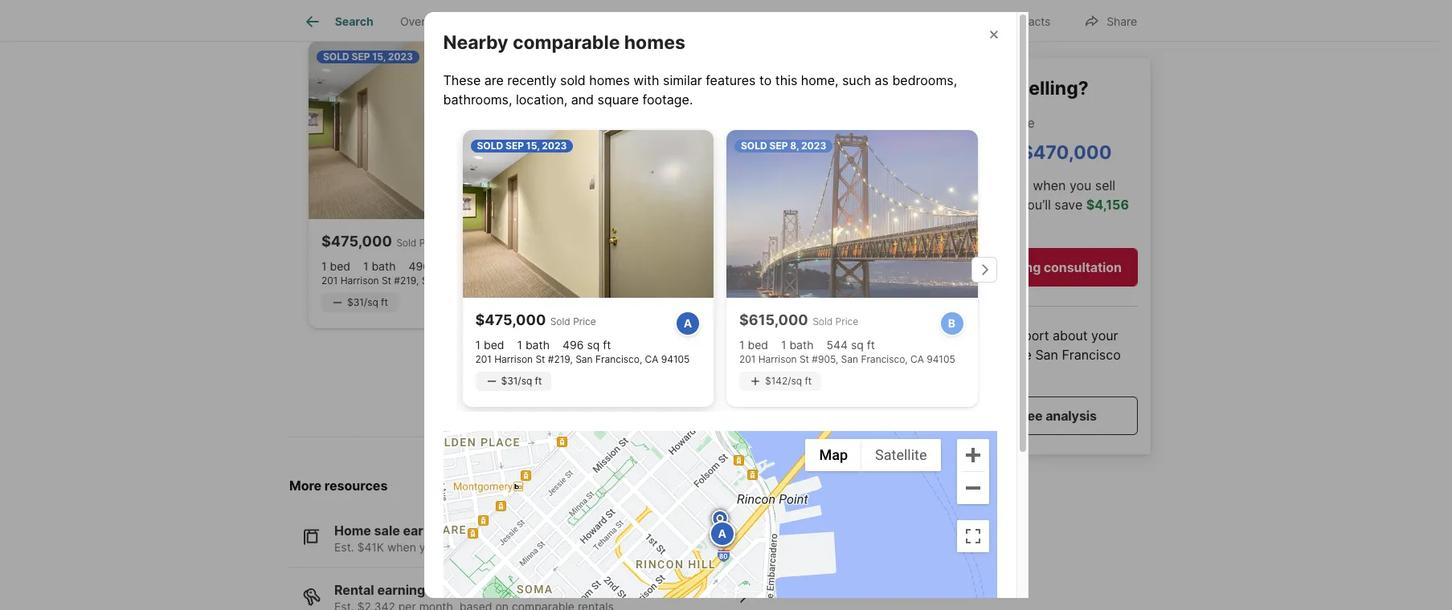 Task type: vqa. For each thing, say whether or not it's contained in the screenshot.
the left The $31/Sq
yes



Task type: describe. For each thing, give the bounding box(es) containing it.
sep down search
[[352, 51, 370, 63]]

next image inside 'nearby comparable homes' dialog
[[971, 257, 997, 283]]

view comparables on map button
[[473, 359, 690, 398]]

edit
[[999, 14, 1019, 28]]

bedrooms,
[[892, 72, 957, 89]]

sold price for $475,000
[[550, 315, 596, 328]]

map button
[[806, 439, 862, 471]]

0 horizontal spatial $142/sq ft
[[627, 297, 674, 309]]

0 vertical spatial 201 harrison st #905, san francisco, ca 94105
[[601, 275, 817, 287]]

$410k
[[684, 3, 722, 19]]

features
[[706, 72, 756, 89]]

$615,000 sold price
[[601, 233, 720, 250]]

you inside home sale earnings est. $41k when you sell with redfin
[[419, 541, 439, 554]]

sep down location, on the left top
[[506, 140, 524, 152]]

sale for home
[[374, 523, 400, 539]]

2023 down location, on the left top
[[542, 140, 567, 152]]

your
[[1092, 328, 1118, 344]]

fees.
[[926, 216, 956, 232]]

get an in-depth report about your home value and the
[[912, 328, 1118, 363]]

$615,000 for $615,000
[[739, 311, 808, 328]]

sale for estimated
[[976, 115, 1001, 131]]

get
[[912, 328, 934, 344]]

thinking of selling?
[[912, 77, 1089, 100]]

this
[[775, 72, 798, 89]]

request a free analysis
[[953, 408, 1097, 424]]

request a free analysis button
[[912, 397, 1138, 436]]

these are recently sold homes with similar features to this home, such as bedrooms, bathrooms, location, and square footage.
[[443, 72, 957, 108]]

sold sep 15, 2023 inside 'nearby comparable homes' dialog
[[477, 140, 567, 152]]

you inside the 'reach more buyers when you sell with redfin. plus, you'll save'
[[1070, 178, 1092, 194]]

0 horizontal spatial redfin
[[316, 3, 355, 19]]

recent
[[459, 3, 498, 19]]

san up view comparables on map on the left bottom
[[576, 353, 593, 365]]

$395,000
[[912, 141, 1003, 164]]

sold down bathrooms,
[[477, 140, 503, 152]]

an
[[938, 328, 952, 344]]

photo of 201 harrison st #219, san francisco, ca 94105 image inside 'nearby comparable homes' dialog
[[463, 130, 714, 298]]

and inside get an in-depth report about your home value and the
[[986, 347, 1008, 363]]

home
[[912, 347, 946, 363]]

estimated
[[912, 115, 973, 131]]

sq left get
[[851, 338, 864, 352]]

$4,156
[[1086, 197, 1129, 213]]

about
[[1053, 328, 1088, 344]]

sold down features
[[741, 140, 767, 152]]

search
[[335, 15, 373, 28]]

496 sq ft inside 'nearby comparable homes' dialog
[[563, 338, 611, 352]]

in
[[912, 216, 923, 232]]

comparable
[[513, 32, 620, 54]]

$475,000 sold price
[[321, 233, 442, 250]]

consultation
[[1044, 260, 1122, 276]]

when inside home sale earnings est. $41k when you sell with redfin
[[387, 541, 416, 554]]

overview
[[400, 15, 450, 28]]

0 horizontal spatial $142/sq
[[627, 297, 664, 309]]

e
[[719, 527, 726, 540]]

0 vertical spatial $31/sq
[[347, 297, 378, 309]]

$4,156 in fees.
[[912, 197, 1129, 232]]

the
[[289, 3, 313, 19]]

redfin inside home sale earnings est. $41k when you sell with redfin
[[489, 541, 523, 554]]

0 vertical spatial 8,
[[652, 51, 661, 63]]

0 vertical spatial sold sep 8, 2023
[[603, 51, 688, 63]]

f
[[719, 527, 726, 540]]

of
[[996, 77, 1014, 100]]

rental earnings
[[334, 583, 433, 599]]

a for a
[[684, 316, 692, 330]]

plus,
[[988, 197, 1017, 213]]

redfin.
[[942, 197, 984, 213]]

and inside these are recently sold homes with similar features to this home, such as bedrooms, bathrooms, location, and square footage.
[[571, 92, 594, 108]]

a b c
[[718, 527, 727, 540]]

bathrooms,
[[443, 92, 512, 108]]

nearby comparable homes
[[443, 32, 685, 54]]

square
[[598, 92, 639, 108]]

analysis
[[1046, 408, 1097, 424]]

edit facts button
[[963, 4, 1064, 37]]

selling?
[[1019, 77, 1089, 100]]

report
[[1012, 328, 1049, 344]]

with inside these are recently sold homes with similar features to this home, such as bedrooms, bathrooms, location, and square footage.
[[634, 72, 659, 89]]

sq up view comparables on map on the left bottom
[[587, 338, 600, 352]]

more
[[953, 178, 984, 194]]

nearby
[[443, 32, 508, 54]]

view comparables on map
[[500, 370, 664, 386]]

1 horizontal spatial b
[[948, 316, 956, 330]]

recently
[[507, 72, 557, 89]]

value
[[950, 347, 982, 363]]

priced
[[585, 3, 624, 19]]

on
[[618, 370, 634, 386]]

$395,000 – $470,000
[[912, 141, 1112, 164]]

estimate
[[359, 3, 411, 19]]

more
[[289, 478, 322, 494]]

are
[[484, 72, 504, 89]]

edit facts
[[999, 14, 1051, 28]]

more resources
[[289, 478, 388, 494]]

schedule
[[928, 260, 987, 276]]

share
[[1107, 14, 1137, 28]]

4 tab from the left
[[786, 2, 855, 41]]

facts
[[1022, 14, 1051, 28]]

sep down between
[[631, 51, 650, 63]]

–
[[1008, 141, 1017, 164]]

depth
[[972, 328, 1008, 344]]

earnings inside button
[[377, 583, 433, 599]]

#219, inside 'nearby comparable homes' dialog
[[548, 353, 573, 365]]

when inside the 'reach more buyers when you sell with redfin. plus, you'll save'
[[1033, 178, 1066, 194]]

b inside the map region
[[719, 527, 726, 540]]

2 tab from the left
[[575, 2, 694, 41]]

d e f
[[718, 527, 727, 540]]

a for a b c
[[718, 527, 727, 540]]

d
[[718, 527, 727, 540]]

comparables
[[534, 370, 615, 386]]

with inside the 'reach more buyers when you sell with redfin. plus, you'll save'
[[912, 197, 938, 213]]

similar
[[663, 72, 702, 89]]

$31/sq ft inside 'nearby comparable homes' dialog
[[501, 375, 542, 387]]

0 vertical spatial $31/sq ft
[[347, 297, 388, 309]]

search link
[[303, 12, 373, 31]]

$475,000 for $475,000 sold price
[[321, 233, 392, 250]]

buyers
[[988, 178, 1029, 194]]

6
[[447, 3, 455, 19]]

these
[[443, 72, 481, 89]]

$615,000 for $615,000 sold price
[[601, 233, 670, 250]]

2023 down "home,"
[[801, 140, 826, 152]]

sell inside the 'reach more buyers when you sell with redfin. plus, you'll save'
[[1095, 178, 1116, 194]]

share button
[[1071, 4, 1151, 37]]

a for request
[[1008, 408, 1015, 424]]

$615k.
[[742, 3, 784, 19]]



Task type: locate. For each thing, give the bounding box(es) containing it.
homes down between
[[624, 32, 685, 54]]

1 horizontal spatial 15,
[[526, 140, 540, 152]]

0 vertical spatial 544 sq ft
[[688, 259, 737, 273]]

0 horizontal spatial 496 sq ft
[[409, 259, 457, 273]]

201 harrison st #905, san francisco, ca 94105 down get
[[739, 353, 955, 365]]

rental earnings button
[[289, 568, 765, 611]]

0 vertical spatial $615,000
[[601, 233, 670, 250]]

2 sold price from the left
[[813, 315, 859, 328]]

homes inside "element"
[[624, 32, 685, 54]]

201 harrison st #219, san francisco, ca 94105 up view comparables on map on the left bottom
[[475, 353, 690, 365]]

0 horizontal spatial when
[[387, 541, 416, 554]]

$475,000
[[321, 233, 392, 250], [475, 311, 546, 328]]

1 horizontal spatial 544
[[827, 338, 848, 352]]

san right the
[[1035, 347, 1058, 363]]

544 sq ft inside 'nearby comparable homes' dialog
[[827, 338, 875, 352]]

0 vertical spatial 496
[[409, 259, 430, 273]]

$142/sq ft inside 'nearby comparable homes' dialog
[[765, 375, 812, 387]]

8,
[[652, 51, 661, 63], [790, 140, 799, 152]]

0 horizontal spatial with
[[463, 541, 486, 554]]

496 inside 'nearby comparable homes' dialog
[[563, 338, 584, 352]]

sale left price
[[976, 115, 1001, 131]]

1 vertical spatial a
[[1008, 408, 1015, 424]]

san francisco market.
[[912, 347, 1121, 382]]

0 vertical spatial redfin
[[316, 3, 355, 19]]

sep
[[352, 51, 370, 63], [631, 51, 650, 63], [506, 140, 524, 152], [770, 140, 788, 152]]

when
[[1033, 178, 1066, 194], [387, 541, 416, 554]]

a for schedule
[[990, 260, 997, 276]]

1 vertical spatial with
[[912, 197, 938, 213]]

$475,000 for $475,000
[[475, 311, 546, 328]]

1 tab from the left
[[464, 2, 575, 41]]

1 horizontal spatial $31/sq
[[501, 375, 532, 387]]

sep down this
[[770, 140, 788, 152]]

1 horizontal spatial a
[[718, 527, 727, 540]]

0 vertical spatial next image
[[849, 174, 874, 199]]

1
[[321, 259, 327, 273], [363, 259, 368, 273], [601, 259, 606, 273], [643, 259, 648, 273], [475, 338, 481, 352], [517, 338, 522, 352], [739, 338, 745, 352], [781, 338, 786, 352]]

next image left selling
[[971, 257, 997, 283]]

save
[[1055, 197, 1083, 213]]

0 horizontal spatial next image
[[849, 174, 874, 199]]

#219, down $475,000 sold price
[[394, 275, 419, 287]]

544
[[688, 259, 710, 273], [827, 338, 848, 352]]

map
[[819, 447, 848, 464]]

a inside the map region
[[718, 527, 727, 540]]

$31/sq left comparables
[[501, 375, 532, 387]]

2023
[[388, 51, 413, 63], [663, 51, 688, 63], [542, 140, 567, 152], [801, 140, 826, 152]]

home sale earnings est. $41k when you sell with redfin
[[334, 523, 523, 554]]

$31/sq
[[347, 297, 378, 309], [501, 375, 532, 387]]

1 horizontal spatial 544 sq ft
[[827, 338, 875, 352]]

1 vertical spatial homes
[[589, 72, 630, 89]]

1 horizontal spatial when
[[1033, 178, 1066, 194]]

sold sep 15, 2023 down location, on the left top
[[477, 140, 567, 152]]

496 down $475,000 sold price
[[409, 259, 430, 273]]

$31/sq inside 'nearby comparable homes' dialog
[[501, 375, 532, 387]]

544 inside 'nearby comparable homes' dialog
[[827, 338, 848, 352]]

0 vertical spatial 544
[[688, 259, 710, 273]]

ft
[[449, 259, 457, 273], [729, 259, 737, 273], [381, 297, 388, 309], [667, 297, 674, 309], [603, 338, 611, 352], [867, 338, 875, 352], [535, 375, 542, 387], [805, 375, 812, 387]]

next image
[[849, 174, 874, 199], [971, 257, 997, 283]]

a
[[990, 260, 997, 276], [1008, 408, 1015, 424]]

1 vertical spatial sell
[[442, 541, 460, 554]]

0 horizontal spatial 8,
[[652, 51, 661, 63]]

sold sep 15, 2023 down search
[[323, 51, 413, 63]]

to inside these are recently sold homes with similar features to this home, such as bedrooms, bathrooms, location, and square footage.
[[759, 72, 772, 89]]

price inside $615,000 sold price
[[697, 237, 720, 249]]

$470,000
[[1021, 141, 1112, 164]]

1 horizontal spatial #219,
[[548, 353, 573, 365]]

sold inside $615,000 sold price
[[674, 237, 695, 249]]

sold inside $475,000 sold price
[[396, 237, 417, 249]]

tab list
[[289, 0, 867, 41]]

2023 down overview tab
[[388, 51, 413, 63]]

201 harrison st #219, san francisco, ca 94105 down $475,000 sold price
[[321, 275, 536, 287]]

sold sep 8, 2023 up similar
[[603, 51, 688, 63]]

sale inside home sale earnings est. $41k when you sell with redfin
[[374, 523, 400, 539]]

0 vertical spatial homes
[[624, 32, 685, 54]]

3 tab from the left
[[694, 2, 786, 41]]

1 sold price from the left
[[550, 315, 596, 328]]

0 vertical spatial to
[[726, 3, 738, 19]]

a left selling
[[990, 260, 997, 276]]

and down sold
[[571, 92, 594, 108]]

sell inside home sale earnings est. $41k when you sell with redfin
[[442, 541, 460, 554]]

with
[[634, 72, 659, 89], [912, 197, 938, 213], [463, 541, 486, 554]]

rental
[[334, 583, 374, 599]]

94105
[[507, 275, 536, 287], [789, 275, 817, 287], [661, 353, 690, 365], [927, 353, 955, 365]]

0 vertical spatial sale
[[976, 115, 1001, 131]]

and down depth
[[986, 347, 1008, 363]]

1 horizontal spatial $475,000
[[475, 311, 546, 328]]

sold price
[[550, 315, 596, 328], [813, 315, 859, 328]]

0 vertical spatial $475,000
[[321, 233, 392, 250]]

201 harrison st #219, san francisco, ca 94105 inside 'nearby comparable homes' dialog
[[475, 353, 690, 365]]

201 harrison st #905, san francisco, ca 94105 inside 'nearby comparable homes' dialog
[[739, 353, 955, 365]]

price inside $475,000 sold price
[[419, 237, 442, 249]]

8, inside 'nearby comparable homes' dialog
[[790, 140, 799, 152]]

0 horizontal spatial sale
[[374, 523, 400, 539]]

0 horizontal spatial #905,
[[674, 275, 700, 287]]

1 vertical spatial sold sep 15, 2023
[[477, 140, 567, 152]]

a inside request a free analysis button
[[1008, 408, 1015, 424]]

1 horizontal spatial $142/sq ft
[[765, 375, 812, 387]]

homes up 'square'
[[589, 72, 630, 89]]

home
[[334, 523, 371, 539]]

redfin right the
[[316, 3, 355, 19]]

1 vertical spatial 496 sq ft
[[563, 338, 611, 352]]

when up you'll
[[1033, 178, 1066, 194]]

san
[[422, 275, 439, 287], [703, 275, 720, 287], [1035, 347, 1058, 363], [576, 353, 593, 365], [841, 353, 858, 365]]

nearby comparable homes dialog
[[362, 12, 1185, 611]]

1 vertical spatial you
[[419, 541, 439, 554]]

map region
[[362, 311, 1185, 611]]

0 vertical spatial you
[[1070, 178, 1092, 194]]

#905,
[[674, 275, 700, 287], [812, 353, 838, 365]]

you'll
[[1020, 197, 1051, 213]]

the
[[1012, 347, 1032, 363]]

1 vertical spatial to
[[759, 72, 772, 89]]

0 horizontal spatial $31/sq ft
[[347, 297, 388, 309]]

san down $475,000 sold price
[[422, 275, 439, 287]]

sold sep 8, 2023
[[603, 51, 688, 63], [741, 140, 826, 152]]

homes inside these are recently sold homes with similar features to this home, such as bedrooms, bathrooms, location, and square footage.
[[589, 72, 630, 89]]

next image left reach
[[849, 174, 874, 199]]

0 vertical spatial $142/sq ft
[[627, 297, 674, 309]]

$475,000 inside 'nearby comparable homes' dialog
[[475, 311, 546, 328]]

544 sq ft down $615,000 sold price
[[688, 259, 737, 273]]

thinking
[[912, 77, 992, 100]]

bath
[[372, 259, 396, 273], [651, 259, 676, 273], [526, 338, 550, 352], [790, 338, 814, 352]]

0 vertical spatial earnings
[[403, 523, 458, 539]]

earnings right rental
[[377, 583, 433, 599]]

0 horizontal spatial you
[[419, 541, 439, 554]]

15, down search
[[372, 51, 386, 63]]

0 vertical spatial sold sep 15, 2023
[[323, 51, 413, 63]]

to right $410k
[[726, 3, 738, 19]]

with up rental earnings button on the bottom of page
[[463, 541, 486, 554]]

between
[[627, 3, 680, 19]]

1 horizontal spatial sold price
[[813, 315, 859, 328]]

8, down this
[[790, 140, 799, 152]]

sold sep 8, 2023 down this
[[741, 140, 826, 152]]

$615,000
[[601, 233, 670, 250], [739, 311, 808, 328]]

1 vertical spatial $31/sq
[[501, 375, 532, 387]]

as
[[875, 72, 889, 89]]

a inside schedule a selling consultation button
[[990, 260, 997, 276]]

location,
[[516, 92, 568, 108]]

0 vertical spatial when
[[1033, 178, 1066, 194]]

$142/sq inside 'nearby comparable homes' dialog
[[765, 375, 802, 387]]

0 vertical spatial #905,
[[674, 275, 700, 287]]

1 horizontal spatial 8,
[[790, 140, 799, 152]]

$31/sq down $475,000 sold price
[[347, 297, 378, 309]]

1 vertical spatial 544 sq ft
[[827, 338, 875, 352]]

1 bath
[[363, 259, 396, 273], [643, 259, 676, 273], [517, 338, 550, 352], [781, 338, 814, 352]]

schedule a selling consultation
[[928, 260, 1122, 276]]

menu bar inside 'nearby comparable homes' dialog
[[806, 439, 941, 471]]

such
[[842, 72, 871, 89]]

you up "save"
[[1070, 178, 1092, 194]]

1 horizontal spatial 496 sq ft
[[563, 338, 611, 352]]

$615,000 inside 'nearby comparable homes' dialog
[[739, 311, 808, 328]]

1 vertical spatial 201 harrison st #219, san francisco, ca 94105
[[475, 353, 690, 365]]

san left home
[[841, 353, 858, 365]]

1 vertical spatial $31/sq ft
[[501, 375, 542, 387]]

market.
[[912, 366, 958, 382]]

overview tab
[[387, 2, 464, 41]]

sold sep 15, 2023
[[323, 51, 413, 63], [477, 140, 567, 152]]

1 vertical spatial 8,
[[790, 140, 799, 152]]

and
[[571, 92, 594, 108], [986, 347, 1008, 363]]

1 vertical spatial $142/sq
[[765, 375, 802, 387]]

when right $41k
[[387, 541, 416, 554]]

#905, inside 'nearby comparable homes' dialog
[[812, 353, 838, 365]]

0 horizontal spatial $615,000
[[601, 233, 670, 250]]

earnings inside home sale earnings est. $41k when you sell with redfin
[[403, 523, 458, 539]]

price
[[419, 237, 442, 249], [697, 237, 720, 249], [573, 315, 596, 328], [836, 315, 859, 328]]

496 sq ft up view comparables on map on the left bottom
[[563, 338, 611, 352]]

sold down search link
[[323, 51, 349, 63]]

1 horizontal spatial next image
[[971, 257, 997, 283]]

in-
[[956, 328, 972, 344]]

2023 up similar
[[663, 51, 688, 63]]

1 horizontal spatial sold sep 8, 2023
[[741, 140, 826, 152]]

earnings
[[403, 523, 458, 539], [377, 583, 433, 599]]

menu bar
[[806, 439, 941, 471]]

1 vertical spatial $475,000
[[475, 311, 546, 328]]

sold price for $615,000
[[813, 315, 859, 328]]

nearby
[[501, 3, 543, 19]]

$41k
[[357, 541, 384, 554]]

estimated sale price
[[912, 115, 1035, 131]]

to
[[726, 3, 738, 19], [759, 72, 772, 89]]

bed
[[330, 259, 350, 273], [610, 259, 630, 273], [484, 338, 504, 352], [748, 338, 768, 352]]

with inside home sale earnings est. $41k when you sell with redfin
[[463, 541, 486, 554]]

ca
[[491, 275, 505, 287], [772, 275, 786, 287], [645, 353, 659, 365], [911, 353, 924, 365]]

1 horizontal spatial $31/sq ft
[[501, 375, 542, 387]]

1 horizontal spatial to
[[759, 72, 772, 89]]

1 vertical spatial 201 harrison st #905, san francisco, ca 94105
[[739, 353, 955, 365]]

1 horizontal spatial sell
[[1095, 178, 1116, 194]]

1 vertical spatial next image
[[971, 257, 997, 283]]

sell right $41k
[[442, 541, 460, 554]]

photo of 201 harrison st #905, san francisco, ca 94105 image inside 'nearby comparable homes' dialog
[[727, 130, 978, 298]]

0 horizontal spatial sold sep 8, 2023
[[603, 51, 688, 63]]

2 vertical spatial with
[[463, 541, 486, 554]]

1 horizontal spatial $142/sq
[[765, 375, 802, 387]]

san inside san francisco market.
[[1035, 347, 1058, 363]]

tab
[[464, 2, 575, 41], [575, 2, 694, 41], [694, 2, 786, 41], [786, 2, 855, 41]]

san down $615,000 sold price
[[703, 275, 720, 287]]

0 vertical spatial and
[[571, 92, 594, 108]]

earnings up rental earnings
[[403, 523, 458, 539]]

1 horizontal spatial redfin
[[489, 541, 523, 554]]

sell up $4,156
[[1095, 178, 1116, 194]]

view
[[500, 370, 531, 386]]

sold
[[560, 72, 586, 89]]

15,
[[372, 51, 386, 63], [526, 140, 540, 152]]

schedule a selling consultation button
[[912, 248, 1138, 287]]

with down reach
[[912, 197, 938, 213]]

with up footage.
[[634, 72, 659, 89]]

496 sq ft down $475,000 sold price
[[409, 259, 457, 273]]

1 vertical spatial and
[[986, 347, 1008, 363]]

0 horizontal spatial b
[[719, 527, 726, 540]]

0 horizontal spatial sold sep 15, 2023
[[323, 51, 413, 63]]

496 up comparables
[[563, 338, 584, 352]]

free
[[1018, 408, 1043, 424]]

0 horizontal spatial 544
[[688, 259, 710, 273]]

1 vertical spatial 15,
[[526, 140, 540, 152]]

1 vertical spatial earnings
[[377, 583, 433, 599]]

photo of 201 harrison st #905, san francisco, ca 94105 image
[[588, 41, 855, 219], [727, 130, 978, 298]]

price
[[1005, 115, 1035, 131]]

nearby comparable homes element
[[443, 12, 705, 55]]

544 sq ft left get
[[827, 338, 875, 352]]

1 vertical spatial 544
[[827, 338, 848, 352]]

201
[[321, 275, 338, 287], [601, 275, 618, 287], [475, 353, 492, 365], [739, 353, 756, 365]]

1 vertical spatial $615,000
[[739, 311, 808, 328]]

a left free
[[1008, 408, 1015, 424]]

0 vertical spatial $142/sq
[[627, 297, 664, 309]]

1 horizontal spatial 496
[[563, 338, 584, 352]]

sale up $41k
[[374, 523, 400, 539]]

1 horizontal spatial sale
[[976, 115, 1001, 131]]

1 vertical spatial a
[[718, 527, 727, 540]]

$31/sq ft
[[347, 297, 388, 309], [501, 375, 542, 387]]

0 vertical spatial a
[[684, 316, 692, 330]]

sold up 'square'
[[603, 51, 629, 63]]

$142/sq
[[627, 297, 664, 309], [765, 375, 802, 387]]

1 vertical spatial b
[[719, 527, 726, 540]]

satellite button
[[862, 439, 941, 471]]

1 vertical spatial sale
[[374, 523, 400, 539]]

sq down $475,000 sold price
[[433, 259, 446, 273]]

201 harrison st #905, san francisco, ca 94105 down $615,000 sold price
[[601, 275, 817, 287]]

8, up footage.
[[652, 51, 661, 63]]

15, inside 'nearby comparable homes' dialog
[[526, 140, 540, 152]]

resources
[[325, 478, 388, 494]]

1 horizontal spatial and
[[986, 347, 1008, 363]]

0 vertical spatial 201 harrison st #219, san francisco, ca 94105
[[321, 275, 536, 287]]

tab list containing search
[[289, 0, 867, 41]]

0 horizontal spatial $31/sq
[[347, 297, 378, 309]]

0 vertical spatial #219,
[[394, 275, 419, 287]]

1 horizontal spatial #905,
[[812, 353, 838, 365]]

redfin up rental earnings button on the bottom of page
[[489, 541, 523, 554]]

footage.
[[643, 92, 693, 108]]

sold sep 8, 2023 inside 'nearby comparable homes' dialog
[[741, 140, 826, 152]]

est.
[[334, 541, 354, 554]]

2 horizontal spatial with
[[912, 197, 938, 213]]

homes
[[624, 32, 685, 54], [589, 72, 630, 89]]

st
[[382, 275, 391, 287], [661, 275, 671, 287], [536, 353, 545, 365], [800, 353, 809, 365]]

0 vertical spatial a
[[990, 260, 997, 276]]

sales,
[[547, 3, 582, 19]]

menu bar containing map
[[806, 439, 941, 471]]

to left this
[[759, 72, 772, 89]]

0 horizontal spatial #219,
[[394, 275, 419, 287]]

you right $41k
[[419, 541, 439, 554]]

#219,
[[394, 275, 419, 287], [548, 353, 573, 365]]

request
[[953, 408, 1005, 424]]

15, down location, on the left top
[[526, 140, 540, 152]]

#219, up comparables
[[548, 353, 573, 365]]

0 vertical spatial 15,
[[372, 51, 386, 63]]

0 horizontal spatial 15,
[[372, 51, 386, 63]]

map
[[637, 370, 664, 386]]

sq down $615,000 sold price
[[713, 259, 726, 273]]

photo of 201 harrison st #219, san francisco, ca 94105 image
[[309, 41, 575, 219], [463, 130, 714, 298]]

francisco,
[[442, 275, 488, 287], [723, 275, 770, 287], [596, 353, 642, 365], [861, 353, 908, 365]]

1 vertical spatial #905,
[[812, 353, 838, 365]]

0 vertical spatial 496 sq ft
[[409, 259, 457, 273]]

0 horizontal spatial to
[[726, 3, 738, 19]]

the redfin estimate uses 6 recent nearby sales, priced between $410k to $615k.
[[289, 3, 784, 19]]



